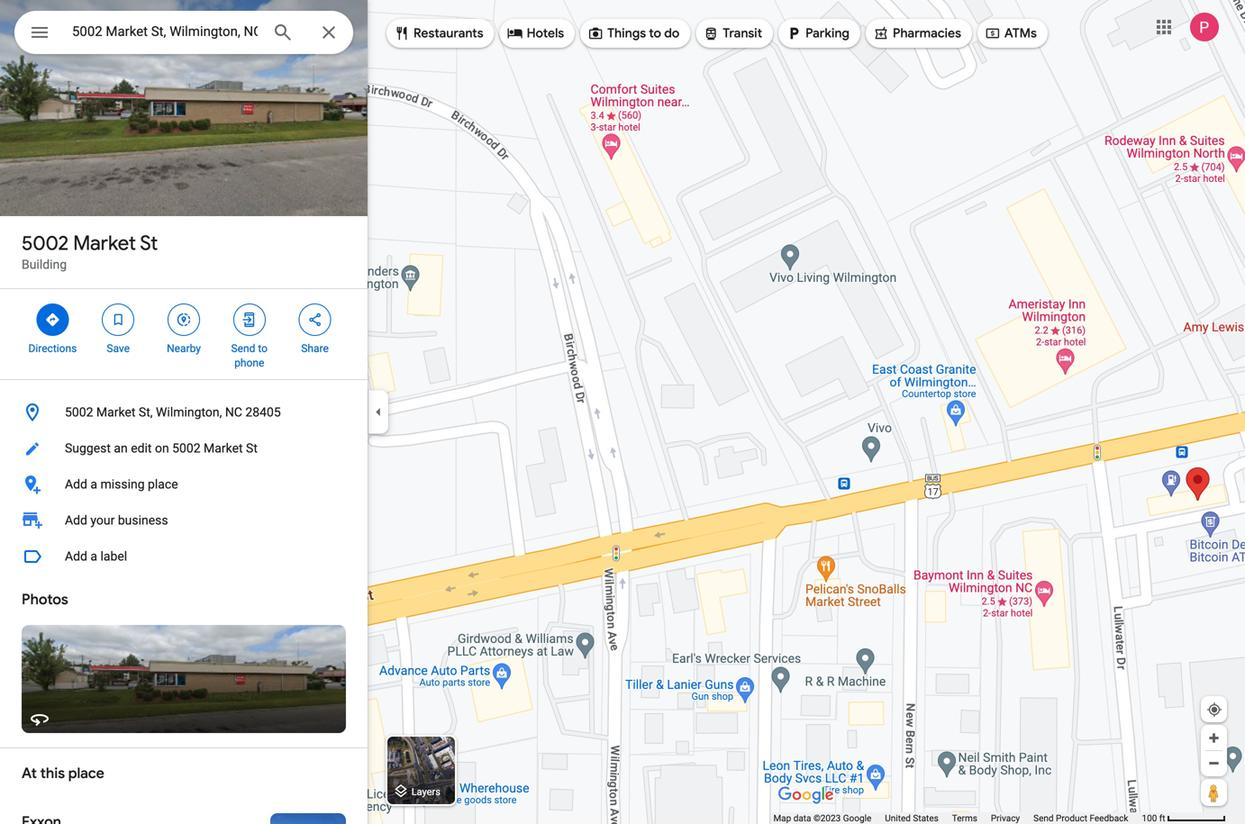 Task type: locate. For each thing, give the bounding box(es) containing it.
states
[[913, 813, 939, 824]]

0 vertical spatial add
[[65, 477, 87, 492]]

place right this
[[68, 765, 104, 783]]

1 vertical spatial market
[[96, 405, 136, 420]]

add a label
[[65, 549, 127, 564]]

market inside 5002 market st building
[[73, 231, 136, 256]]

send up phone
[[231, 342, 255, 355]]

5002 right the 'on' at the bottom left of the page
[[172, 441, 201, 456]]

restaurants
[[414, 25, 484, 41]]

1 vertical spatial add
[[65, 513, 87, 528]]

a for missing
[[90, 477, 97, 492]]

save
[[107, 342, 130, 355]]

send inside send to phone
[[231, 342, 255, 355]]


[[985, 23, 1001, 43]]

transit
[[723, 25, 762, 41]]

0 horizontal spatial to
[[258, 342, 268, 355]]

1 horizontal spatial send
[[1034, 813, 1054, 824]]

wilmington,
[[156, 405, 222, 420]]

 button
[[14, 11, 65, 58]]

st
[[140, 231, 158, 256], [246, 441, 258, 456]]

zoom out image
[[1208, 757, 1221, 770]]

 atms
[[985, 23, 1037, 43]]

st inside button
[[246, 441, 258, 456]]

0 vertical spatial to
[[649, 25, 661, 41]]

2 vertical spatial 5002
[[172, 441, 201, 456]]

privacy
[[991, 813, 1020, 824]]

market left st,
[[96, 405, 136, 420]]

directions
[[28, 342, 77, 355]]

united
[[885, 813, 911, 824]]

1 horizontal spatial to
[[649, 25, 661, 41]]

a left label
[[90, 549, 97, 564]]

add inside add a missing place button
[[65, 477, 87, 492]]

building
[[22, 257, 67, 272]]

google
[[843, 813, 872, 824]]

 hotels
[[507, 23, 564, 43]]

add inside "add a label" button
[[65, 549, 87, 564]]

a left missing
[[90, 477, 97, 492]]

show street view coverage image
[[1201, 779, 1227, 807]]


[[588, 23, 604, 43]]

map data ©2023 google
[[774, 813, 872, 824]]

 search field
[[14, 11, 353, 58]]

1 vertical spatial st
[[246, 441, 258, 456]]

 pharmacies
[[873, 23, 961, 43]]

2 vertical spatial add
[[65, 549, 87, 564]]

send inside button
[[1034, 813, 1054, 824]]

suggest an edit on 5002 market st button
[[0, 431, 368, 467]]

place down the 'on' at the bottom left of the page
[[148, 477, 178, 492]]

3 add from the top
[[65, 549, 87, 564]]

add your business
[[65, 513, 168, 528]]

1 horizontal spatial place
[[148, 477, 178, 492]]

1 vertical spatial to
[[258, 342, 268, 355]]

pharmacies
[[893, 25, 961, 41]]

 parking
[[786, 23, 850, 43]]

market inside button
[[96, 405, 136, 420]]

None field
[[72, 21, 258, 42]]

5002 up building
[[22, 231, 69, 256]]

1 a from the top
[[90, 477, 97, 492]]

atms
[[1005, 25, 1037, 41]]

a
[[90, 477, 97, 492], [90, 549, 97, 564]]

to up phone
[[258, 342, 268, 355]]

0 vertical spatial st
[[140, 231, 158, 256]]

product
[[1056, 813, 1088, 824]]

map
[[774, 813, 791, 824]]

layers
[[412, 787, 441, 798]]

add for add a missing place
[[65, 477, 87, 492]]

to
[[649, 25, 661, 41], [258, 342, 268, 355]]

market up 
[[73, 231, 136, 256]]

2 add from the top
[[65, 513, 87, 528]]

1 add from the top
[[65, 477, 87, 492]]

to inside  things to do
[[649, 25, 661, 41]]

add
[[65, 477, 87, 492], [65, 513, 87, 528], [65, 549, 87, 564]]

1 horizontal spatial st
[[246, 441, 258, 456]]

100 ft
[[1142, 813, 1166, 824]]


[[873, 23, 889, 43]]


[[176, 310, 192, 330]]

5002 inside button
[[65, 405, 93, 420]]

1 vertical spatial 5002
[[65, 405, 93, 420]]

add left label
[[65, 549, 87, 564]]

100 ft button
[[1142, 813, 1226, 824]]

to left the do
[[649, 25, 661, 41]]

united states
[[885, 813, 939, 824]]

add down suggest
[[65, 477, 87, 492]]

0 vertical spatial 5002
[[22, 231, 69, 256]]

1 vertical spatial send
[[1034, 813, 1054, 824]]

add inside add your business link
[[65, 513, 87, 528]]

0 vertical spatial a
[[90, 477, 97, 492]]

send
[[231, 342, 255, 355], [1034, 813, 1054, 824]]

st inside 5002 market st building
[[140, 231, 158, 256]]

 restaurants
[[394, 23, 484, 43]]

feedback
[[1090, 813, 1129, 824]]

2 vertical spatial market
[[204, 441, 243, 456]]

footer
[[774, 813, 1142, 825]]

1 vertical spatial a
[[90, 549, 97, 564]]

5002 market st, wilmington, nc 28405
[[65, 405, 281, 420]]

0 horizontal spatial st
[[140, 231, 158, 256]]

0 vertical spatial place
[[148, 477, 178, 492]]

a inside "add a label" button
[[90, 549, 97, 564]]

market down nc
[[204, 441, 243, 456]]

send for send product feedback
[[1034, 813, 1054, 824]]

5002 inside 5002 market st building
[[22, 231, 69, 256]]


[[29, 19, 50, 46]]

missing
[[100, 477, 145, 492]]

send for send to phone
[[231, 342, 255, 355]]

market inside button
[[204, 441, 243, 456]]

to inside send to phone
[[258, 342, 268, 355]]

on
[[155, 441, 169, 456]]

0 horizontal spatial place
[[68, 765, 104, 783]]

place
[[148, 477, 178, 492], [68, 765, 104, 783]]

actions for 5002 market st region
[[0, 289, 368, 379]]

add left your at bottom left
[[65, 513, 87, 528]]

terms
[[952, 813, 978, 824]]

nc
[[225, 405, 242, 420]]

a inside add a missing place button
[[90, 477, 97, 492]]

footer containing map data ©2023 google
[[774, 813, 1142, 825]]

2 a from the top
[[90, 549, 97, 564]]

market
[[73, 231, 136, 256], [96, 405, 136, 420], [204, 441, 243, 456]]

add a missing place
[[65, 477, 178, 492]]

5002 market st, wilmington, nc 28405 button
[[0, 395, 368, 431]]

send left product on the bottom right of the page
[[1034, 813, 1054, 824]]

none field inside 5002 market st, wilmington, nc 28405 field
[[72, 21, 258, 42]]

send to phone
[[231, 342, 268, 369]]


[[307, 310, 323, 330]]

0 vertical spatial market
[[73, 231, 136, 256]]

add a missing place button
[[0, 467, 368, 503]]

parking
[[806, 25, 850, 41]]

5002
[[22, 231, 69, 256], [65, 405, 93, 420], [172, 441, 201, 456]]

suggest
[[65, 441, 111, 456]]

0 vertical spatial send
[[231, 342, 255, 355]]

0 horizontal spatial send
[[231, 342, 255, 355]]


[[786, 23, 802, 43]]

5002 up suggest
[[65, 405, 93, 420]]

terms button
[[952, 813, 978, 825]]

photos
[[22, 591, 68, 609]]

market for st,
[[96, 405, 136, 420]]



Task type: vqa. For each thing, say whether or not it's contained in the screenshot.


Task type: describe. For each thing, give the bounding box(es) containing it.
 things to do
[[588, 23, 680, 43]]

hotels
[[527, 25, 564, 41]]

footer inside google maps element
[[774, 813, 1142, 825]]

business
[[118, 513, 168, 528]]

add your business link
[[0, 503, 368, 539]]

phone
[[234, 357, 264, 369]]

market for st
[[73, 231, 136, 256]]

send product feedback button
[[1034, 813, 1129, 825]]

suggest an edit on 5002 market st
[[65, 441, 258, 456]]

data
[[794, 813, 811, 824]]

1 vertical spatial place
[[68, 765, 104, 783]]


[[45, 310, 61, 330]]

united states button
[[885, 813, 939, 825]]

this
[[40, 765, 65, 783]]

nearby
[[167, 342, 201, 355]]

do
[[664, 25, 680, 41]]

28405
[[245, 405, 281, 420]]

things
[[607, 25, 646, 41]]

collapse side panel image
[[369, 402, 388, 422]]


[[110, 310, 126, 330]]

zoom in image
[[1208, 732, 1221, 745]]

 transit
[[703, 23, 762, 43]]

©2023
[[814, 813, 841, 824]]

a for label
[[90, 549, 97, 564]]


[[507, 23, 523, 43]]

label
[[100, 549, 127, 564]]


[[703, 23, 719, 43]]

privacy button
[[991, 813, 1020, 825]]

ft
[[1160, 813, 1166, 824]]

5002 for st
[[22, 231, 69, 256]]


[[394, 23, 410, 43]]

at this place
[[22, 765, 104, 783]]

st,
[[139, 405, 153, 420]]

edit
[[131, 441, 152, 456]]

add a label button
[[0, 539, 368, 575]]

5002 Market St, Wilmington, NC 28405 field
[[14, 11, 353, 54]]

send product feedback
[[1034, 813, 1129, 824]]

place inside add a missing place button
[[148, 477, 178, 492]]

5002 market st building
[[22, 231, 158, 272]]

5002 inside button
[[172, 441, 201, 456]]

google maps element
[[0, 0, 1245, 825]]

100
[[1142, 813, 1157, 824]]

5002 market st main content
[[0, 0, 368, 825]]

at
[[22, 765, 37, 783]]

google account: payton hansen  
(payton.hansen@adept.ai) image
[[1190, 13, 1219, 42]]

add for add a label
[[65, 549, 87, 564]]

an
[[114, 441, 128, 456]]

show your location image
[[1207, 702, 1223, 718]]

your
[[90, 513, 115, 528]]

share
[[301, 342, 329, 355]]

add for add your business
[[65, 513, 87, 528]]


[[241, 310, 258, 330]]

5002 for st,
[[65, 405, 93, 420]]



